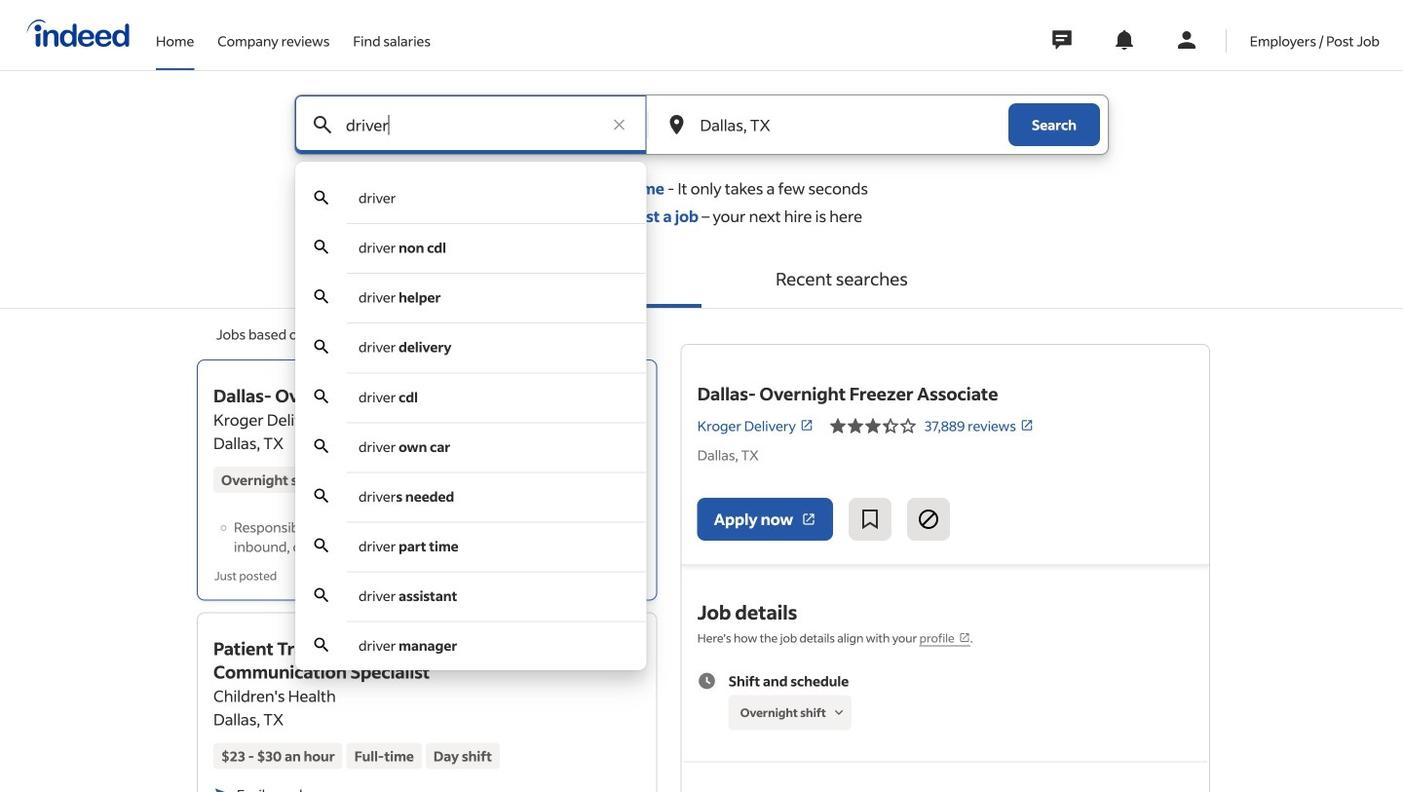 Task type: vqa. For each thing, say whether or not it's contained in the screenshot.
1st GROUP from the bottom of the page
yes



Task type: locate. For each thing, give the bounding box(es) containing it.
2 group from the top
[[605, 622, 648, 665]]

group
[[605, 369, 648, 412], [605, 622, 648, 665]]

1 group from the top
[[605, 369, 648, 412]]

kroger delivery (opens in a new tab) image
[[800, 419, 814, 433]]

3.3 out of 5 stars image
[[830, 414, 917, 438]]

main content
[[0, 95, 1404, 793]]

tab list
[[0, 250, 1404, 309]]

None search field
[[279, 95, 1125, 670]]

clear what input image
[[610, 115, 629, 135]]

0 vertical spatial group
[[605, 369, 648, 412]]

3.3 out of 5 stars. link to 37,889 reviews company ratings (opens in a new tab) image
[[1021, 419, 1034, 433]]

1 vertical spatial group
[[605, 622, 648, 665]]

messages unread count 0 image
[[1050, 20, 1075, 59]]

missing preference image
[[830, 704, 848, 722]]

not interested image
[[917, 508, 941, 531]]

job preferences (opens in a new window) image
[[959, 632, 971, 644]]



Task type: describe. For each thing, give the bounding box(es) containing it.
search: Job title, keywords, or company text field
[[342, 96, 600, 154]]

Edit location text field
[[697, 96, 970, 154]]

driver element
[[359, 189, 396, 207]]

search suggestions list box
[[295, 174, 647, 670]]

notifications unread count 0 image
[[1113, 28, 1136, 52]]

account image
[[1175, 28, 1199, 52]]

save this job image
[[859, 508, 882, 531]]

apply now (opens in a new tab) image
[[801, 512, 817, 527]]



